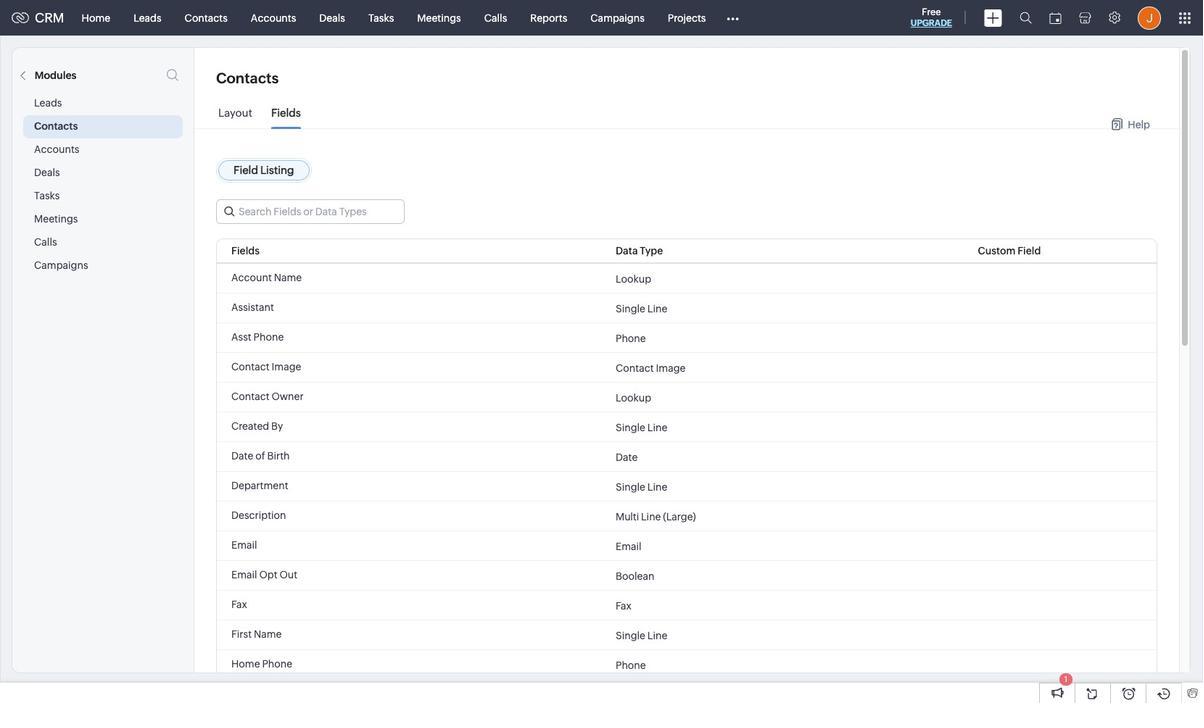 Task type: vqa. For each thing, say whether or not it's contained in the screenshot.


Task type: describe. For each thing, give the bounding box(es) containing it.
0 vertical spatial campaigns
[[591, 12, 645, 24]]

opt
[[259, 570, 278, 581]]

0 vertical spatial calls
[[485, 12, 507, 24]]

date of birth
[[231, 451, 290, 462]]

create menu element
[[976, 0, 1012, 35]]

created by
[[231, 421, 283, 432]]

layout
[[218, 107, 252, 119]]

upgrade
[[911, 18, 953, 28]]

single line for department
[[616, 481, 668, 493]]

first
[[231, 629, 252, 641]]

fields link
[[271, 107, 301, 130]]

home link
[[70, 0, 122, 35]]

birth
[[267, 451, 290, 462]]

contact for contact image
[[231, 361, 270, 373]]

multi
[[616, 511, 639, 523]]

crm link
[[12, 10, 64, 25]]

1 horizontal spatial leads
[[134, 12, 162, 24]]

projects link
[[657, 0, 718, 35]]

0 horizontal spatial meetings
[[34, 213, 78, 225]]

custom
[[979, 245, 1016, 257]]

calls link
[[473, 0, 519, 35]]

asst
[[231, 332, 252, 343]]

crm
[[35, 10, 64, 25]]

data
[[616, 245, 638, 257]]

contact owner
[[231, 391, 304, 403]]

Other Modules field
[[718, 6, 749, 29]]

department
[[231, 480, 288, 492]]

1 vertical spatial leads
[[34, 97, 62, 109]]

by
[[271, 421, 283, 432]]

lookup for contact owner
[[616, 392, 652, 404]]

leads link
[[122, 0, 173, 35]]

line for assistant
[[648, 303, 668, 315]]

single for created by
[[616, 422, 646, 434]]

0 horizontal spatial contact image
[[231, 361, 301, 373]]

meetings link
[[406, 0, 473, 35]]

single for department
[[616, 481, 646, 493]]

1 horizontal spatial fax
[[616, 600, 632, 612]]

contact for lookup
[[231, 391, 270, 403]]

deals link
[[308, 0, 357, 35]]

1 horizontal spatial image
[[656, 362, 686, 374]]

Search Fields or Data Types text field
[[217, 200, 404, 224]]

single line for created by
[[616, 422, 668, 434]]

lookup for account name
[[616, 273, 652, 285]]

single for first name
[[616, 630, 646, 642]]

email left opt
[[231, 570, 257, 581]]

data type
[[616, 245, 664, 257]]

single line for assistant
[[616, 303, 668, 315]]

owner
[[272, 391, 304, 403]]

1 vertical spatial deals
[[34, 167, 60, 179]]

line for first name
[[648, 630, 668, 642]]

contacts link
[[173, 0, 239, 35]]

profile element
[[1130, 0, 1170, 35]]

0 horizontal spatial tasks
[[34, 190, 60, 202]]

tasks link
[[357, 0, 406, 35]]

1 vertical spatial campaigns
[[34, 260, 88, 271]]

1 vertical spatial fields
[[231, 245, 260, 257]]

custom field
[[979, 245, 1042, 257]]

account name
[[231, 272, 302, 284]]

multi line (large)
[[616, 511, 696, 523]]

name for first name
[[254, 629, 282, 641]]

0 horizontal spatial image
[[272, 361, 301, 373]]



Task type: locate. For each thing, give the bounding box(es) containing it.
line
[[648, 303, 668, 315], [648, 422, 668, 434], [648, 481, 668, 493], [641, 511, 661, 523], [648, 630, 668, 642]]

help
[[1129, 119, 1151, 130]]

1 single from the top
[[616, 303, 646, 315]]

email down description
[[231, 540, 257, 552]]

0 horizontal spatial leads
[[34, 97, 62, 109]]

email opt out
[[231, 570, 298, 581]]

home for home
[[82, 12, 110, 24]]

fax down boolean
[[616, 600, 632, 612]]

0 vertical spatial accounts
[[251, 12, 296, 24]]

1 horizontal spatial calls
[[485, 12, 507, 24]]

0 vertical spatial home
[[82, 12, 110, 24]]

0 horizontal spatial accounts
[[34, 144, 79, 155]]

contact
[[231, 361, 270, 373], [616, 362, 654, 374], [231, 391, 270, 403]]

1 horizontal spatial fields
[[271, 107, 301, 119]]

0 horizontal spatial calls
[[34, 237, 57, 248]]

meetings
[[417, 12, 461, 24], [34, 213, 78, 225]]

of
[[256, 451, 265, 462]]

reports link
[[519, 0, 579, 35]]

date left of
[[231, 451, 253, 462]]

1 lookup from the top
[[616, 273, 652, 285]]

1 vertical spatial lookup
[[616, 392, 652, 404]]

description
[[231, 510, 286, 522]]

1 single line from the top
[[616, 303, 668, 315]]

search image
[[1020, 12, 1033, 24]]

contacts down modules
[[34, 120, 78, 132]]

home down first
[[231, 659, 260, 671]]

1 horizontal spatial campaigns
[[591, 12, 645, 24]]

0 horizontal spatial fax
[[231, 599, 247, 611]]

1 horizontal spatial date
[[616, 452, 638, 463]]

created
[[231, 421, 269, 432]]

create menu image
[[985, 9, 1003, 26]]

single
[[616, 303, 646, 315], [616, 422, 646, 434], [616, 481, 646, 493], [616, 630, 646, 642]]

0 vertical spatial contacts
[[185, 12, 228, 24]]

4 single line from the top
[[616, 630, 668, 642]]

contact image
[[231, 361, 301, 373], [616, 362, 686, 374]]

0 horizontal spatial campaigns
[[34, 260, 88, 271]]

1 vertical spatial contacts
[[216, 70, 279, 86]]

contacts
[[185, 12, 228, 24], [216, 70, 279, 86], [34, 120, 78, 132]]

date for date
[[616, 452, 638, 463]]

name for account name
[[274, 272, 302, 284]]

name
[[274, 272, 302, 284], [254, 629, 282, 641]]

date for date of birth
[[231, 451, 253, 462]]

boolean
[[616, 571, 655, 582]]

1 horizontal spatial meetings
[[417, 12, 461, 24]]

fax up first
[[231, 599, 247, 611]]

accounts link
[[239, 0, 308, 35]]

out
[[280, 570, 298, 581]]

1 horizontal spatial accounts
[[251, 12, 296, 24]]

campaigns
[[591, 12, 645, 24], [34, 260, 88, 271]]

name right first
[[254, 629, 282, 641]]

home right crm
[[82, 12, 110, 24]]

type
[[640, 245, 664, 257]]

deals
[[320, 12, 345, 24], [34, 167, 60, 179]]

assistant
[[231, 302, 274, 313]]

4 single from the top
[[616, 630, 646, 642]]

0 vertical spatial deals
[[320, 12, 345, 24]]

date
[[231, 451, 253, 462], [616, 452, 638, 463]]

phone
[[254, 332, 284, 343], [616, 333, 646, 344], [262, 659, 293, 671], [616, 660, 646, 672]]

accounts
[[251, 12, 296, 24], [34, 144, 79, 155]]

leads right home link
[[134, 12, 162, 24]]

2 lookup from the top
[[616, 392, 652, 404]]

email down multi
[[616, 541, 642, 553]]

fax
[[231, 599, 247, 611], [616, 600, 632, 612]]

contacts right leads link at the left top
[[185, 12, 228, 24]]

single for assistant
[[616, 303, 646, 315]]

0 horizontal spatial deals
[[34, 167, 60, 179]]

calendar image
[[1050, 12, 1062, 24]]

calls
[[485, 12, 507, 24], [34, 237, 57, 248]]

(large)
[[663, 511, 696, 523]]

1 horizontal spatial contact image
[[616, 362, 686, 374]]

1 vertical spatial home
[[231, 659, 260, 671]]

field
[[1018, 245, 1042, 257]]

1 vertical spatial calls
[[34, 237, 57, 248]]

1 horizontal spatial tasks
[[369, 12, 394, 24]]

1 vertical spatial meetings
[[34, 213, 78, 225]]

line for created by
[[648, 422, 668, 434]]

1 horizontal spatial deals
[[320, 12, 345, 24]]

2 vertical spatial contacts
[[34, 120, 78, 132]]

0 vertical spatial meetings
[[417, 12, 461, 24]]

line for description
[[641, 511, 661, 523]]

0 vertical spatial tasks
[[369, 12, 394, 24]]

0 horizontal spatial home
[[82, 12, 110, 24]]

3 single from the top
[[616, 481, 646, 493]]

campaigns link
[[579, 0, 657, 35]]

0 vertical spatial fields
[[271, 107, 301, 119]]

account
[[231, 272, 272, 284]]

email
[[231, 540, 257, 552], [616, 541, 642, 553], [231, 570, 257, 581]]

fields
[[271, 107, 301, 119], [231, 245, 260, 257]]

2 single line from the top
[[616, 422, 668, 434]]

1
[[1065, 676, 1068, 684]]

contacts up layout
[[216, 70, 279, 86]]

3 single line from the top
[[616, 481, 668, 493]]

first name
[[231, 629, 282, 641]]

fields right layout
[[271, 107, 301, 119]]

0 vertical spatial name
[[274, 272, 302, 284]]

0 vertical spatial lookup
[[616, 273, 652, 285]]

free upgrade
[[911, 7, 953, 28]]

0 horizontal spatial fields
[[231, 245, 260, 257]]

home
[[82, 12, 110, 24], [231, 659, 260, 671]]

modules
[[35, 70, 77, 81]]

home phone
[[231, 659, 293, 671]]

free
[[922, 7, 942, 17]]

line for department
[[648, 481, 668, 493]]

asst phone
[[231, 332, 284, 343]]

search element
[[1012, 0, 1041, 36]]

1 vertical spatial accounts
[[34, 144, 79, 155]]

0 horizontal spatial date
[[231, 451, 253, 462]]

date up multi
[[616, 452, 638, 463]]

1 horizontal spatial home
[[231, 659, 260, 671]]

image
[[272, 361, 301, 373], [656, 362, 686, 374]]

name right account
[[274, 272, 302, 284]]

projects
[[668, 12, 706, 24]]

leads
[[134, 12, 162, 24], [34, 97, 62, 109]]

home for home phone
[[231, 659, 260, 671]]

1 vertical spatial name
[[254, 629, 282, 641]]

single line for first name
[[616, 630, 668, 642]]

0 vertical spatial leads
[[134, 12, 162, 24]]

tasks
[[369, 12, 394, 24], [34, 190, 60, 202]]

leads down modules
[[34, 97, 62, 109]]

profile image
[[1139, 6, 1162, 29]]

fields up account
[[231, 245, 260, 257]]

reports
[[531, 12, 568, 24]]

lookup
[[616, 273, 652, 285], [616, 392, 652, 404]]

2 single from the top
[[616, 422, 646, 434]]

1 vertical spatial tasks
[[34, 190, 60, 202]]

layout link
[[218, 107, 252, 130]]

single line
[[616, 303, 668, 315], [616, 422, 668, 434], [616, 481, 668, 493], [616, 630, 668, 642]]



